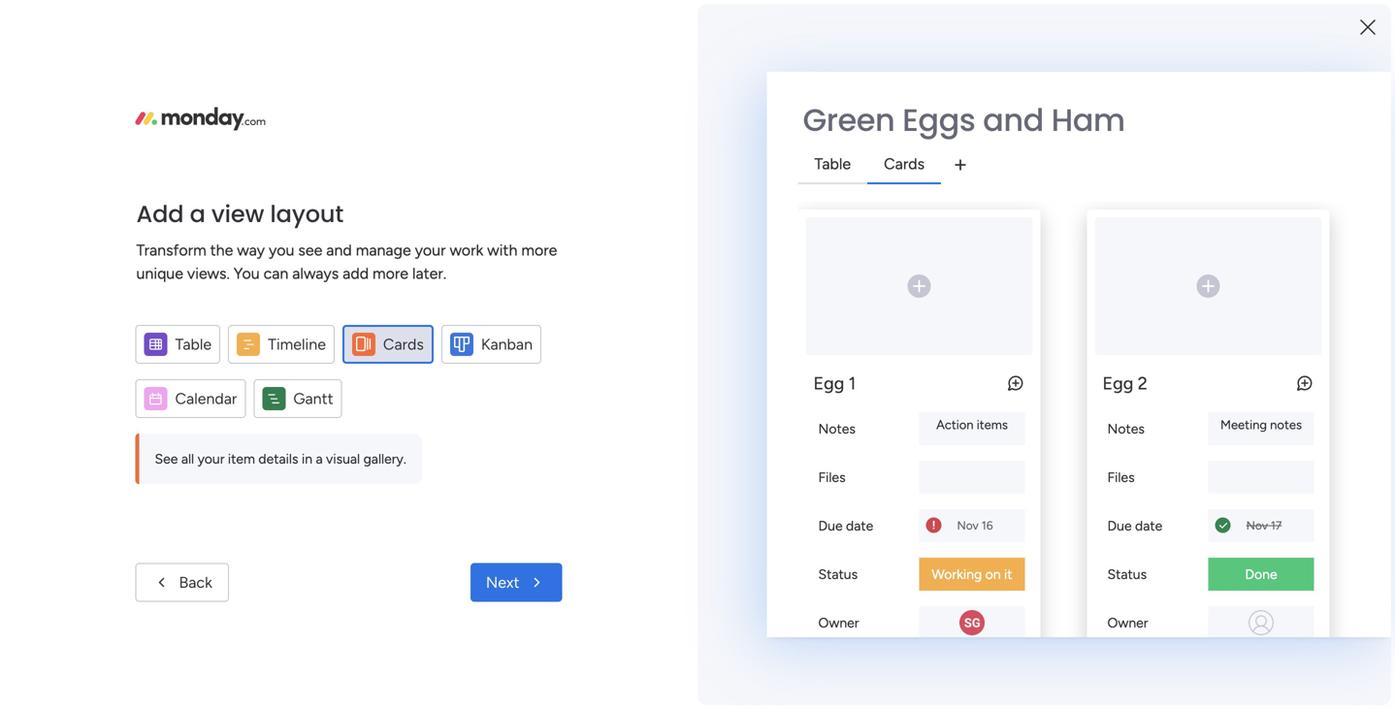 Task type: locate. For each thing, give the bounding box(es) containing it.
0 horizontal spatial date
[[846, 518, 874, 534]]

0 horizontal spatial notes
[[819, 421, 856, 437]]

0 horizontal spatial work
[[348, 426, 378, 443]]

1 vertical spatial workspace
[[509, 426, 575, 443]]

email for change email address
[[982, 11, 1017, 28]]

work inside transform the way you see and manage your work with more unique views. you can always add more later.
[[450, 241, 484, 260]]

(0/1)
[[1267, 293, 1298, 311]]

details
[[259, 451, 298, 467]]

green
[[803, 99, 895, 142]]

0 horizontal spatial due
[[819, 518, 843, 534]]

resend
[[826, 11, 875, 28]]

files
[[819, 469, 846, 486], [1108, 469, 1135, 486]]

1 vertical spatial a
[[316, 451, 323, 467]]

email right change
[[982, 11, 1017, 28]]

1 horizontal spatial email
[[878, 11, 913, 28]]

views.
[[187, 265, 230, 283]]

in
[[302, 451, 313, 467], [1234, 610, 1246, 628]]

resend email link
[[826, 11, 913, 28]]

notes down egg 2
[[1108, 421, 1145, 437]]

0 vertical spatial workspace
[[89, 321, 155, 338]]

2 files from the left
[[1108, 469, 1135, 486]]

browse workspaces
[[22, 193, 143, 210]]

0 horizontal spatial email
[[459, 11, 494, 28]]

2 email from the left
[[878, 11, 913, 28]]

files for 1
[[819, 469, 846, 486]]

1 egg from the left
[[814, 373, 845, 394]]

status for 1
[[819, 566, 858, 583]]

due date
[[819, 518, 874, 534], [1108, 518, 1163, 534]]

mobile
[[1194, 343, 1238, 360]]

give feedback
[[1114, 113, 1208, 130]]

status for 2
[[1108, 566, 1147, 583]]

sam green image
[[1342, 47, 1373, 78]]

notes
[[819, 421, 856, 437], [1108, 421, 1145, 437]]

join this workspace to create content.
[[34, 321, 213, 359]]

1 due from the left
[[819, 518, 843, 534]]

your up made
[[1132, 610, 1163, 628]]

1 horizontal spatial owner
[[1108, 615, 1149, 631]]

install our mobile app link
[[1105, 341, 1367, 363]]

0 horizontal spatial a
[[190, 198, 206, 231]]

2 horizontal spatial email
[[982, 11, 1017, 28]]

1 horizontal spatial work
[[450, 241, 484, 260]]

1 vertical spatial and
[[326, 241, 352, 260]]

circle o image
[[1105, 345, 1117, 359]]

0 horizontal spatial egg
[[814, 373, 845, 394]]

templates inside button
[[1214, 676, 1284, 694]]

profile
[[1227, 187, 1277, 208]]

templates
[[1175, 633, 1245, 652], [1214, 676, 1284, 694]]

2 egg from the left
[[1103, 373, 1134, 394]]

join
[[148, 392, 170, 409]]

1 owner from the left
[[819, 615, 860, 631]]

0 horizontal spatial and
[[326, 241, 352, 260]]

gallery.
[[364, 451, 406, 467]]

1 horizontal spatial due date
[[1108, 518, 1163, 534]]

egg left the "2"
[[1103, 373, 1134, 394]]

templates inside boost your workflow in minutes with ready-made templates
[[1175, 633, 1245, 652]]

with right minutes
[[1310, 610, 1340, 628]]

work right component image
[[348, 426, 378, 443]]

workspace up content.
[[89, 321, 155, 338]]

see
[[298, 241, 323, 260]]

invite members image
[[1141, 52, 1160, 72]]

your right the all
[[198, 451, 225, 467]]

1 status from the left
[[819, 566, 858, 583]]

1 horizontal spatial with
[[1310, 610, 1340, 628]]

1 horizontal spatial date
[[1136, 518, 1163, 534]]

close recently visited image
[[300, 197, 323, 220]]

to inside join this workspace to create content.
[[158, 321, 171, 338]]

work inside work management > main workspace link
[[348, 426, 378, 443]]

1 due date from the left
[[819, 518, 874, 534]]

3 email from the left
[[982, 11, 1017, 28]]

component image
[[324, 424, 342, 441]]

workflow
[[1166, 610, 1230, 628]]

to inside button
[[131, 392, 144, 409]]

request
[[78, 392, 128, 409]]

resend email
[[826, 11, 913, 28]]

0 vertical spatial a
[[190, 198, 206, 231]]

workspaces
[[71, 193, 143, 210]]

1 vertical spatial templates
[[1214, 676, 1284, 694]]

0 vertical spatial work
[[450, 241, 484, 260]]

to left create
[[158, 321, 171, 338]]

0 horizontal spatial workspace
[[89, 321, 155, 338]]

workspace
[[89, 321, 155, 338], [509, 426, 575, 443]]

files down egg 1
[[819, 469, 846, 486]]

a
[[190, 198, 206, 231], [316, 451, 323, 467]]

0 horizontal spatial status
[[819, 566, 858, 583]]

0 vertical spatial more
[[522, 241, 558, 260]]

templates right explore
[[1214, 676, 1284, 694]]

0 horizontal spatial due date
[[819, 518, 874, 534]]

to
[[158, 321, 171, 338], [131, 392, 144, 409]]

owner
[[819, 615, 860, 631], [1108, 615, 1149, 631]]

a left visual
[[316, 451, 323, 467]]

a right the add
[[190, 198, 206, 231]]

members
[[1202, 293, 1263, 311]]

0 vertical spatial and
[[983, 99, 1044, 142]]

and up add
[[326, 241, 352, 260]]

due date for 2
[[1108, 518, 1163, 534]]

due for egg 1
[[819, 518, 843, 534]]

address
[[1020, 11, 1071, 28]]

your inside transform the way you see and manage your work with more unique views. you can always add more later.
[[415, 241, 446, 260]]

0 vertical spatial in
[[302, 451, 313, 467]]

boost
[[1087, 610, 1128, 628]]

templates down workflow
[[1175, 633, 1245, 652]]

1 horizontal spatial notes
[[1108, 421, 1145, 437]]

1 vertical spatial more
[[373, 265, 409, 283]]

1 horizontal spatial status
[[1108, 566, 1147, 583]]

change email address link
[[928, 11, 1071, 28]]

0 horizontal spatial with
[[487, 241, 518, 260]]

your inside boost your workflow in minutes with ready-made templates
[[1132, 610, 1163, 628]]

confirm
[[373, 11, 423, 28]]

0 horizontal spatial to
[[131, 392, 144, 409]]

table button
[[135, 325, 220, 364]]

2 due from the left
[[1108, 518, 1132, 534]]

add
[[343, 265, 369, 283]]

work management > main workspace
[[348, 426, 575, 443]]

next button
[[471, 563, 563, 602]]

email for resend email
[[878, 11, 913, 28]]

email right resend
[[878, 11, 913, 28]]

your up "later."
[[415, 241, 446, 260]]

0 horizontal spatial more
[[373, 265, 409, 283]]

notes for 2
[[1108, 421, 1145, 437]]

enable desktop notifications link
[[1124, 267, 1367, 289]]

change
[[928, 11, 979, 28]]

calendar button
[[135, 380, 246, 418]]

1 files from the left
[[819, 469, 846, 486]]

1 horizontal spatial in
[[1234, 610, 1246, 628]]

1 horizontal spatial egg
[[1103, 373, 1134, 394]]

2 due date from the left
[[1108, 518, 1163, 534]]

0 horizontal spatial owner
[[819, 615, 860, 631]]

manage
[[356, 241, 411, 260]]

main
[[477, 426, 506, 443]]

timeline button
[[228, 325, 335, 364]]

to left join
[[131, 392, 144, 409]]

1 horizontal spatial files
[[1108, 469, 1135, 486]]

and
[[983, 99, 1044, 142], [326, 241, 352, 260]]

notes down egg 1
[[819, 421, 856, 437]]

your
[[1187, 187, 1222, 208]]

1 vertical spatial work
[[348, 426, 378, 443]]

0 vertical spatial with
[[487, 241, 518, 260]]

samiamgreeneggsnham27@gmail.com
[[556, 11, 808, 28]]

green eggs and ham
[[803, 99, 1126, 142]]

inbox image
[[1098, 52, 1117, 72]]

email
[[459, 11, 494, 28], [878, 11, 913, 28], [982, 11, 1017, 28]]

workspace right main
[[509, 426, 575, 443]]

0 vertical spatial to
[[158, 321, 171, 338]]

in left minutes
[[1234, 610, 1246, 628]]

boost your workflow in minutes with ready-made templates
[[1087, 610, 1340, 652]]

in right details
[[302, 451, 313, 467]]

gantt button
[[254, 380, 342, 418]]

0 horizontal spatial files
[[819, 469, 846, 486]]

gantt
[[293, 390, 334, 408]]

visual
[[326, 451, 360, 467]]

2 date from the left
[[1136, 518, 1163, 534]]

due for egg 2
[[1108, 518, 1132, 534]]

1 horizontal spatial and
[[983, 99, 1044, 142]]

1 vertical spatial to
[[131, 392, 144, 409]]

notifications
[[1229, 269, 1314, 286]]

1 vertical spatial with
[[1310, 610, 1340, 628]]

1 horizontal spatial workspace
[[509, 426, 575, 443]]

with up the kanban
[[487, 241, 518, 260]]

2 owner from the left
[[1108, 615, 1149, 631]]

2 notes from the left
[[1108, 421, 1145, 437]]

explore templates button
[[1087, 666, 1355, 705]]

0 vertical spatial templates
[[1175, 633, 1245, 652]]

1 date from the left
[[846, 518, 874, 534]]

and right eggs
[[983, 99, 1044, 142]]

table
[[175, 335, 212, 354]]

files for 2
[[1108, 469, 1135, 486]]

1 horizontal spatial due
[[1108, 518, 1132, 534]]

files down egg 2
[[1108, 469, 1135, 486]]

public board image
[[324, 393, 346, 414]]

see all your item details in a visual gallery.
[[155, 451, 406, 467]]

date
[[846, 518, 874, 534], [1136, 518, 1163, 534]]

with inside boost your workflow in minutes with ready-made templates
[[1310, 610, 1340, 628]]

ham
[[1052, 99, 1126, 142]]

2 status from the left
[[1108, 566, 1147, 583]]

status
[[819, 566, 858, 583], [1108, 566, 1147, 583]]

1 vertical spatial in
[[1234, 610, 1246, 628]]

visited
[[403, 198, 457, 219]]

email left address:
[[459, 11, 494, 28]]

egg left 1 in the right bottom of the page
[[814, 373, 845, 394]]

work down visited
[[450, 241, 484, 260]]

transform
[[136, 241, 206, 260]]

1 notes from the left
[[819, 421, 856, 437]]

app
[[1241, 343, 1268, 360]]

1 horizontal spatial to
[[158, 321, 171, 338]]

feedback
[[1147, 113, 1208, 130]]

workspace inside work management > main workspace link
[[509, 426, 575, 443]]



Task type: describe. For each thing, give the bounding box(es) containing it.
Search in workspace field
[[41, 232, 162, 254]]

you
[[269, 241, 295, 260]]

due date for 1
[[819, 518, 874, 534]]

>
[[465, 426, 473, 443]]

layout
[[270, 198, 344, 231]]

request to join
[[78, 392, 170, 409]]

unique
[[136, 265, 183, 283]]

search everything image
[[1231, 52, 1250, 72]]

please confirm your email address: samiamgreeneggsnham27@gmail.com
[[327, 11, 808, 28]]

ready-
[[1087, 633, 1133, 652]]

1 horizontal spatial more
[[522, 241, 558, 260]]

1 horizontal spatial a
[[316, 451, 323, 467]]

cards
[[383, 335, 424, 354]]

help image
[[1274, 52, 1293, 72]]

timeline
[[268, 335, 326, 354]]

1 email from the left
[[459, 11, 494, 28]]

this
[[63, 321, 86, 338]]

back
[[179, 574, 212, 592]]

item
[[228, 451, 255, 467]]

date for 2
[[1136, 518, 1163, 534]]

kanban
[[481, 335, 533, 354]]

notifications image
[[1055, 52, 1075, 72]]

the
[[210, 241, 233, 260]]

dapulse x slim image
[[1338, 180, 1361, 203]]

enable desktop notifications invite team members (0/1)
[[1124, 269, 1314, 311]]

1
[[849, 373, 856, 394]]

add
[[136, 198, 184, 231]]

date for 1
[[846, 518, 874, 534]]

all
[[181, 451, 194, 467]]

complete your profile
[[1105, 187, 1277, 208]]

0 horizontal spatial in
[[302, 451, 313, 467]]

back button
[[135, 563, 229, 602]]

v2 user feedback image
[[1091, 111, 1106, 133]]

minutes
[[1250, 610, 1306, 628]]

please
[[327, 11, 369, 28]]

explore
[[1158, 676, 1210, 694]]

kanban button
[[442, 325, 542, 364]]

later.
[[413, 265, 447, 283]]

add a view layout
[[136, 198, 344, 231]]

request to join button
[[70, 385, 178, 416]]

team
[[1164, 293, 1199, 311]]

recently
[[327, 198, 399, 219]]

join
[[34, 321, 60, 338]]

egg for egg 1
[[814, 373, 845, 394]]

work management > main workspace link
[[315, 236, 587, 454]]

apps image
[[1183, 52, 1203, 72]]

explore templates
[[1158, 676, 1284, 694]]

browse workspaces button
[[14, 186, 193, 217]]

calendar
[[175, 390, 237, 408]]

way
[[237, 241, 265, 260]]

in inside boost your workflow in minutes with ready-made templates
[[1234, 610, 1246, 628]]

made
[[1133, 633, 1171, 652]]

view
[[212, 198, 264, 231]]

install
[[1124, 343, 1162, 360]]

logo image
[[135, 107, 266, 131]]

templates image image
[[1093, 458, 1349, 592]]

with inside transform the way you see and manage your work with more unique views. you can always add more later.
[[487, 241, 518, 260]]

you
[[234, 265, 260, 283]]

desktop
[[1172, 269, 1226, 286]]

invite team members (0/1) link
[[1124, 292, 1367, 313]]

change email address
[[928, 11, 1071, 28]]

enable
[[1124, 269, 1168, 286]]

owner for 1
[[819, 615, 860, 631]]

give
[[1114, 113, 1143, 130]]

egg for egg 2
[[1103, 373, 1134, 394]]

next
[[486, 574, 520, 592]]

our
[[1166, 343, 1190, 360]]

can
[[264, 265, 289, 283]]

browse
[[22, 193, 67, 210]]

your right the confirm
[[427, 11, 456, 28]]

recently visited
[[327, 198, 457, 219]]

egg 1
[[814, 373, 856, 394]]

complete
[[1105, 187, 1183, 208]]

notes for 1
[[819, 421, 856, 437]]

and inside transform the way you see and manage your work with more unique views. you can always add more later.
[[326, 241, 352, 260]]

workspace inside join this workspace to create content.
[[89, 321, 155, 338]]

install our mobile app
[[1124, 343, 1268, 360]]

eggs
[[903, 99, 976, 142]]

egg 2
[[1103, 373, 1148, 394]]

address:
[[497, 11, 552, 28]]

see
[[155, 451, 178, 467]]

create
[[174, 321, 213, 338]]

owner for 2
[[1108, 615, 1149, 631]]

invite
[[1124, 293, 1160, 311]]

content.
[[98, 343, 149, 359]]



Task type: vqa. For each thing, say whether or not it's contained in the screenshot.
Audience in When Audience changes to Stuck , send an email to someone
no



